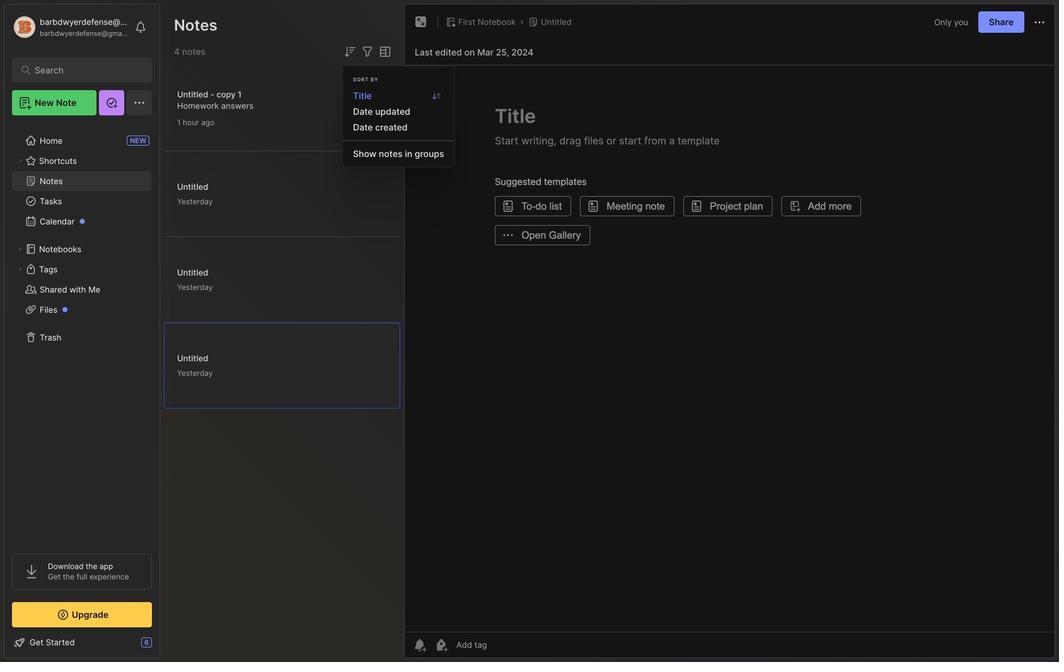 Task type: describe. For each thing, give the bounding box(es) containing it.
Note Editor text field
[[405, 65, 1055, 632]]

Help and Learning task checklist field
[[4, 632, 160, 653]]

add a reminder image
[[412, 637, 428, 653]]

Search text field
[[35, 64, 135, 76]]

more actions image
[[1032, 15, 1047, 30]]

main element
[[0, 0, 164, 662]]

none search field inside main element
[[35, 62, 135, 78]]

click to collapse image
[[159, 639, 169, 654]]

Add filters field
[[360, 44, 375, 59]]

Sort options field
[[342, 44, 358, 59]]

View options field
[[375, 44, 393, 59]]

add filters image
[[360, 44, 375, 59]]

Account field
[[12, 15, 129, 40]]



Task type: vqa. For each thing, say whether or not it's contained in the screenshot.
Expand Notebooks Image
yes



Task type: locate. For each thing, give the bounding box(es) containing it.
dropdown list menu
[[343, 88, 454, 162]]

add tag image
[[434, 637, 449, 653]]

tree
[[4, 123, 160, 542]]

expand tags image
[[16, 265, 24, 273]]

note window element
[[404, 4, 1056, 661]]

Add tag field
[[455, 639, 550, 650]]

None search field
[[35, 62, 135, 78]]

tree inside main element
[[4, 123, 160, 542]]

More actions field
[[1032, 14, 1047, 30]]

expand notebooks image
[[16, 245, 24, 253]]

expand note image
[[414, 15, 429, 30]]



